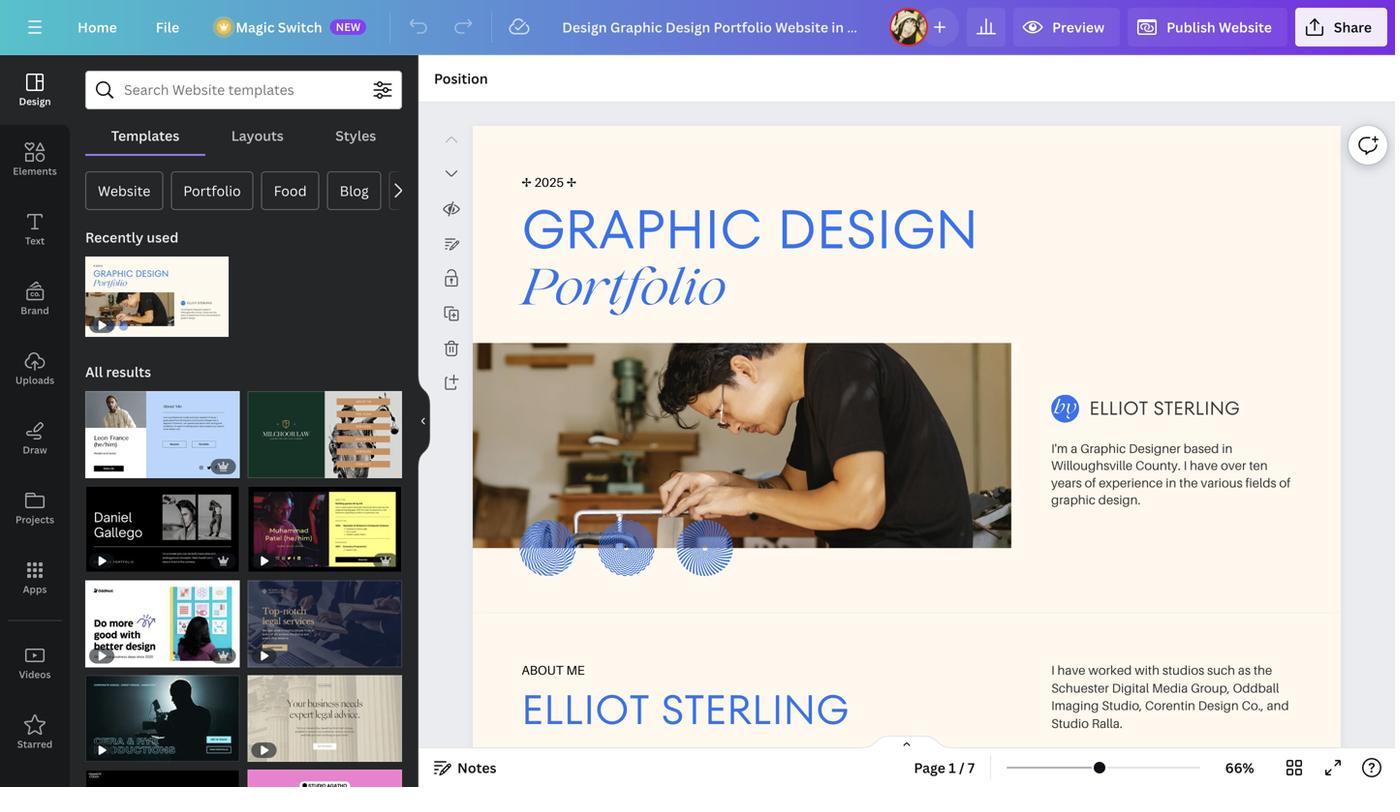 Task type: vqa. For each thing, say whether or not it's contained in the screenshot.
Co.,
yes



Task type: describe. For each thing, give the bounding box(es) containing it.
website button
[[85, 172, 163, 210]]

share button
[[1295, 8, 1388, 47]]

share
[[1334, 18, 1372, 36]]

studios
[[1163, 663, 1205, 678]]

publish
[[1167, 18, 1216, 36]]

publish website
[[1167, 18, 1272, 36]]

preview button
[[1014, 8, 1120, 47]]

new
[[336, 19, 361, 34]]

side panel tab list
[[0, 55, 70, 788]]

website inside website button
[[98, 182, 150, 200]]

2 ✢ from the left
[[567, 175, 577, 190]]

imaging
[[1051, 698, 1099, 714]]

brand
[[21, 304, 49, 317]]

with
[[1135, 663, 1160, 678]]

styles button
[[310, 117, 402, 154]]

experience
[[1099, 475, 1163, 491]]

elliot for elliot sterling
[[1090, 395, 1148, 422]]

templates button
[[85, 117, 205, 154]]

dark green and peach simple dark lawyer bio-link website image
[[248, 392, 402, 479]]

i have worked with studios such as the schuester digital media group, oddball imaging studio, corentin design co., and studio ralla.
[[1051, 663, 1289, 731]]

company website in blue black dynamic neons style group
[[85, 664, 240, 763]]

canva assistant image
[[1339, 692, 1362, 715]]

various
[[1201, 475, 1243, 491]]

light blue black and white clean minimal model & actor resume website group
[[85, 380, 240, 479]]

graphic design
[[522, 191, 979, 267]]

bright yellow black clean minimal game developer resume website group
[[248, 475, 402, 573]]

brand button
[[0, 265, 70, 334]]

as
[[1238, 663, 1251, 678]]

videos button
[[0, 629, 70, 699]]

schuester
[[1051, 681, 1109, 696]]

food button
[[261, 172, 319, 210]]

fields
[[1246, 475, 1277, 491]]

brand agency portfolio website in white purple yellow modern professional style group
[[85, 569, 240, 668]]

based
[[1184, 441, 1219, 456]]

i inside "i'm a graphic designer based in willoughsville county. i have over ten years of experience in the various fields of graphic design."
[[1184, 458, 1187, 473]]

1 vertical spatial design
[[777, 191, 979, 267]]

such
[[1207, 663, 1235, 678]]

notes
[[457, 759, 497, 778]]

me
[[566, 663, 585, 678]]

recently
[[85, 228, 143, 247]]

publish website button
[[1128, 8, 1288, 47]]

elliot sterling
[[1090, 395, 1240, 422]]

sterling
[[661, 681, 849, 739]]

elements button
[[0, 125, 70, 195]]

all
[[85, 363, 103, 381]]

magic switch
[[236, 18, 322, 36]]

black white dark futuristic coming soon website coming soon page group
[[85, 759, 240, 788]]

elements
[[13, 165, 57, 178]]

travel
[[402, 182, 441, 200]]

styles
[[336, 126, 376, 145]]

layouts
[[231, 126, 284, 145]]

dark green and peach simple dark lawyer bio-link website group
[[248, 380, 402, 479]]

show pages image
[[860, 735, 953, 751]]

66%
[[1225, 759, 1254, 778]]

uploads
[[15, 374, 54, 387]]

hide image
[[418, 375, 430, 468]]

group,
[[1191, 681, 1230, 696]]

templates
[[111, 126, 179, 145]]

2025
[[534, 175, 564, 190]]

7
[[968, 759, 975, 778]]

i'm
[[1051, 441, 1068, 456]]

elliot for elliot sterling
[[522, 681, 650, 739]]

draw
[[23, 444, 47, 457]]

page 1 / 7 button
[[906, 753, 983, 784]]

light blue black and white clean minimal model & actor resume website image
[[85, 392, 240, 479]]

county.
[[1136, 458, 1181, 473]]

file button
[[140, 8, 195, 47]]

travel button
[[389, 172, 454, 210]]

file
[[156, 18, 179, 36]]

co.,
[[1242, 698, 1264, 714]]

1 vertical spatial portfolio
[[522, 269, 725, 318]]

portfolio inside button
[[183, 182, 241, 200]]

design graphic design portfolio website in blue  warm neutral experimental style group
[[85, 245, 229, 337]]

1 of from the left
[[1085, 475, 1096, 491]]

the inside the i have worked with studios such as the schuester digital media group, oddball imaging studio, corentin design co., and studio ralla.
[[1254, 663, 1273, 678]]

✢ 2025 ✢
[[522, 175, 577, 190]]



Task type: locate. For each thing, give the bounding box(es) containing it.
1 vertical spatial graphic
[[1081, 441, 1126, 456]]

switch
[[278, 18, 322, 36]]

worked
[[1089, 663, 1132, 678]]

graphic inside "i'm a graphic designer based in willoughsville county. i have over ten years of experience in the various fields of graphic design."
[[1081, 441, 1126, 456]]

1 horizontal spatial design
[[777, 191, 979, 267]]

1 horizontal spatial graphic
[[1081, 441, 1126, 456]]

portfolio button
[[171, 172, 254, 210]]

website inside publish website dropdown button
[[1219, 18, 1272, 36]]

media
[[1152, 681, 1188, 696]]

ten
[[1249, 458, 1268, 473]]

1 vertical spatial have
[[1058, 663, 1086, 678]]

in down county.
[[1166, 475, 1177, 491]]

graphic
[[1051, 493, 1096, 508]]

of down willoughsville
[[1085, 475, 1096, 491]]

1 vertical spatial in
[[1166, 475, 1177, 491]]

have down the based
[[1190, 458, 1218, 473]]

of
[[1085, 475, 1096, 491], [1280, 475, 1291, 491]]

0 vertical spatial portfolio
[[183, 182, 241, 200]]

law firm website in gold blue sleek corporate style group
[[248, 569, 402, 668]]

elliot sterling
[[522, 681, 849, 739]]

✢
[[522, 175, 532, 190], [567, 175, 577, 190]]

text
[[25, 234, 45, 248]]

designer
[[1129, 441, 1181, 456]]

1 horizontal spatial ✢
[[567, 175, 577, 190]]

have up the schuester
[[1058, 663, 1086, 678]]

portfolio
[[183, 182, 241, 200], [522, 269, 725, 318]]

1 horizontal spatial of
[[1280, 475, 1291, 491]]

0 horizontal spatial graphic
[[522, 191, 762, 267]]

home link
[[62, 8, 133, 47]]

home
[[78, 18, 117, 36]]

in up over
[[1222, 441, 1233, 456]]

modeling portfolio website in black  white  grey  dark modern minimal style group
[[85, 475, 240, 573]]

layouts button
[[205, 117, 310, 154]]

0 vertical spatial have
[[1190, 458, 1218, 473]]

website up recently used
[[98, 182, 150, 200]]

studio
[[1051, 716, 1089, 731]]

digital
[[1112, 681, 1149, 696]]

about
[[522, 663, 564, 678]]

0 vertical spatial elliot
[[1090, 395, 1148, 422]]

0 horizontal spatial ✢
[[522, 175, 532, 190]]

0 horizontal spatial i
[[1051, 663, 1055, 678]]

0 horizontal spatial have
[[1058, 663, 1086, 678]]

elliot down me
[[522, 681, 650, 739]]

corentin
[[1145, 698, 1196, 714]]

Design title text field
[[547, 8, 882, 47]]

✢ left 2025
[[522, 175, 532, 190]]

design.
[[1099, 493, 1141, 508]]

0 vertical spatial in
[[1222, 441, 1233, 456]]

elliot right the by
[[1090, 395, 1148, 422]]

page
[[914, 759, 946, 778]]

i
[[1184, 458, 1187, 473], [1051, 663, 1055, 678]]

of right fields
[[1280, 475, 1291, 491]]

website
[[1219, 18, 1272, 36], [98, 182, 150, 200]]

1 vertical spatial i
[[1051, 663, 1055, 678]]

66% button
[[1208, 753, 1271, 784]]

uploads button
[[0, 334, 70, 404]]

1 horizontal spatial website
[[1219, 18, 1272, 36]]

0 horizontal spatial elliot
[[522, 681, 650, 739]]

all results
[[85, 363, 151, 381]]

elliot
[[1090, 395, 1148, 422], [522, 681, 650, 739]]

0 horizontal spatial portfolio
[[183, 182, 241, 200]]

food
[[274, 182, 307, 200]]

1 horizontal spatial have
[[1190, 458, 1218, 473]]

2 of from the left
[[1280, 475, 1291, 491]]

a
[[1071, 441, 1078, 456]]

apps
[[23, 583, 47, 596]]

1 horizontal spatial in
[[1222, 441, 1233, 456]]

0 horizontal spatial design
[[19, 95, 51, 108]]

design inside button
[[19, 95, 51, 108]]

the left various
[[1179, 475, 1198, 491]]

graphic
[[522, 191, 762, 267], [1081, 441, 1126, 456]]

studio,
[[1102, 698, 1143, 714]]

0 horizontal spatial website
[[98, 182, 150, 200]]

recently used
[[85, 228, 179, 247]]

videos
[[19, 669, 51, 682]]

1 vertical spatial elliot
[[522, 681, 650, 739]]

1 horizontal spatial the
[[1254, 663, 1273, 678]]

starred button
[[0, 699, 70, 768]]

position
[[434, 69, 488, 88]]

i inside the i have worked with studios such as the schuester digital media group, oddball imaging studio, corentin design co., and studio ralla.
[[1051, 663, 1055, 678]]

projects button
[[0, 474, 70, 544]]

1
[[949, 759, 956, 778]]

✢ right 2025
[[567, 175, 577, 190]]

text button
[[0, 195, 70, 265]]

i'm a graphic designer based in willoughsville county. i have over ten years of experience in the various fields of graphic design.
[[1051, 441, 1291, 508]]

the right as
[[1254, 663, 1273, 678]]

Search Website templates search field
[[124, 72, 363, 109]]

blog
[[340, 182, 369, 200]]

0 vertical spatial website
[[1219, 18, 1272, 36]]

ralla.
[[1092, 716, 1123, 731]]

willoughsville
[[1051, 458, 1133, 473]]

2 vertical spatial design
[[1198, 698, 1239, 714]]

have inside the i have worked with studios such as the schuester digital media group, oddball imaging studio, corentin design co., and studio ralla.
[[1058, 663, 1086, 678]]

0 vertical spatial i
[[1184, 458, 1187, 473]]

0 vertical spatial design
[[19, 95, 51, 108]]

2 horizontal spatial design
[[1198, 698, 1239, 714]]

0 horizontal spatial the
[[1179, 475, 1198, 491]]

by
[[1054, 400, 1077, 419]]

design button
[[0, 55, 70, 125]]

over
[[1221, 458, 1246, 473]]

1 horizontal spatial elliot
[[1090, 395, 1148, 422]]

0 vertical spatial graphic
[[522, 191, 762, 267]]

draw button
[[0, 404, 70, 474]]

the inside "i'm a graphic designer based in willoughsville county. i have over ten years of experience in the various fields of graphic design."
[[1179, 475, 1198, 491]]

1 vertical spatial the
[[1254, 663, 1273, 678]]

results
[[106, 363, 151, 381]]

0 horizontal spatial in
[[1166, 475, 1177, 491]]

page 1 / 7
[[914, 759, 975, 778]]

1 horizontal spatial i
[[1184, 458, 1187, 473]]

blog button
[[327, 172, 381, 210]]

and
[[1267, 698, 1289, 714]]

i up the schuester
[[1051, 663, 1055, 678]]

used
[[147, 228, 179, 247]]

general services page website in black and white pink workplace gradients style group
[[248, 759, 402, 788]]

years
[[1051, 475, 1082, 491]]

0 vertical spatial the
[[1179, 475, 1198, 491]]

apps button
[[0, 544, 70, 613]]

position button
[[426, 63, 496, 94]]

have inside "i'm a graphic designer based in willoughsville county. i have over ten years of experience in the various fields of graphic design."
[[1190, 458, 1218, 473]]

website right the publish
[[1219, 18, 1272, 36]]

design inside the i have worked with studios such as the schuester digital media group, oddball imaging studio, corentin design co., and studio ralla.
[[1198, 698, 1239, 714]]

magic
[[236, 18, 275, 36]]

/
[[959, 759, 965, 778]]

law firm website in beige cream brown neo classical style group
[[248, 664, 402, 763]]

1 ✢ from the left
[[522, 175, 532, 190]]

projects
[[15, 514, 54, 527]]

i down the based
[[1184, 458, 1187, 473]]

about me
[[522, 663, 585, 678]]

1 horizontal spatial portfolio
[[522, 269, 725, 318]]

0 horizontal spatial of
[[1085, 475, 1096, 491]]

starred
[[17, 738, 53, 751]]

design
[[19, 95, 51, 108], [777, 191, 979, 267], [1198, 698, 1239, 714]]

oddball
[[1233, 681, 1279, 696]]

notes button
[[426, 753, 504, 784]]

preview
[[1052, 18, 1105, 36]]

main menu bar
[[0, 0, 1395, 55]]

1 vertical spatial website
[[98, 182, 150, 200]]

in
[[1222, 441, 1233, 456], [1166, 475, 1177, 491]]



